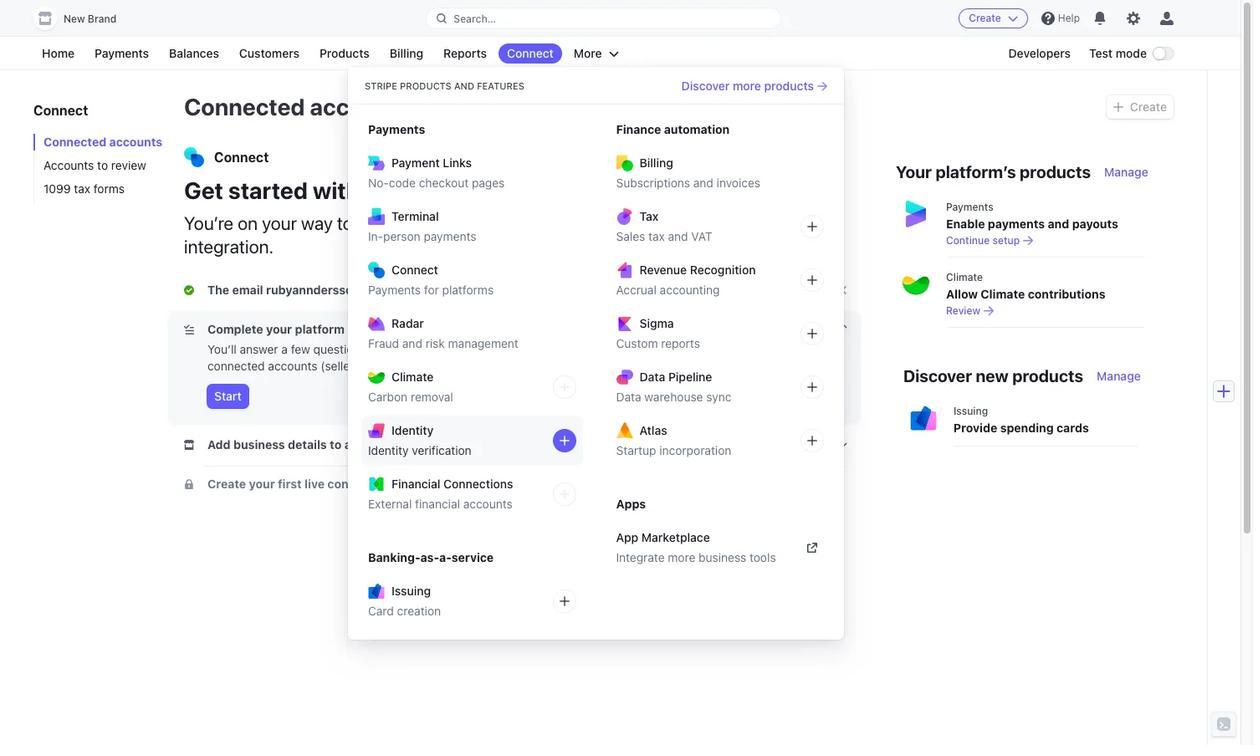 Task type: locate. For each thing, give the bounding box(es) containing it.
svg image for create your first live connected account
[[184, 479, 194, 489]]

0 horizontal spatial discover
[[682, 78, 730, 92]]

your inside dropdown button
[[266, 322, 292, 336]]

your left first
[[249, 477, 275, 491]]

2 vertical spatial products
[[1012, 366, 1084, 386]]

first
[[278, 477, 302, 491]]

svg image inside the add business details to activate your account "dropdown button"
[[184, 440, 194, 450]]

0 vertical spatial service
[[378, 359, 416, 373]]

payments down brand
[[95, 46, 149, 60]]

1 vertical spatial products
[[1020, 162, 1091, 182]]

0 vertical spatial account
[[423, 438, 469, 452]]

create button down mode
[[1107, 95, 1174, 119]]

new
[[64, 13, 85, 25]]

manage link for your platform's products
[[1104, 164, 1148, 181]]

0 vertical spatial svg image
[[184, 285, 194, 295]]

payments
[[988, 217, 1045, 231], [424, 229, 476, 243]]

svg image
[[1113, 102, 1123, 112], [184, 325, 194, 335]]

1 svg image from the top
[[184, 285, 194, 295]]

complete your platform profile
[[207, 322, 385, 336]]

person
[[383, 229, 421, 243]]

1 horizontal spatial discover
[[903, 366, 972, 386]]

profile
[[348, 322, 385, 336]]

1 vertical spatial tax
[[648, 229, 665, 243]]

data for data pipeline
[[640, 370, 665, 384]]

create down mode
[[1130, 100, 1167, 114]]

identity up financial
[[368, 443, 409, 458]]

identity verification
[[368, 443, 472, 458]]

complete
[[207, 322, 263, 336]]

the
[[496, 212, 522, 234], [403, 342, 421, 356]]

svg image for the email rubyanndersson@gmail.com is verified
[[184, 285, 194, 295]]

svg image for add business details to activate your account
[[184, 440, 194, 450]]

your right requirements
[[811, 342, 835, 356]]

business right add
[[233, 438, 285, 452]]

mode
[[1116, 46, 1147, 60]]

service
[[378, 359, 416, 373], [452, 550, 494, 565]]

1 vertical spatial connected accounts
[[44, 135, 162, 149]]

platform
[[295, 322, 345, 336], [424, 342, 470, 356]]

manage for discover new products
[[1097, 369, 1141, 383]]

0 vertical spatial more
[[733, 78, 761, 92]]

1 horizontal spatial payments
[[988, 217, 1045, 231]]

products
[[320, 46, 370, 60], [400, 80, 452, 91]]

required up risk
[[395, 323, 438, 335]]

connect
[[507, 46, 554, 60], [33, 103, 88, 118], [214, 150, 269, 165], [365, 177, 459, 204], [392, 263, 438, 277]]

your inside "dropdown button"
[[394, 438, 420, 452]]

automation
[[664, 122, 730, 136]]

tax down "tax"
[[648, 229, 665, 243]]

answer
[[240, 342, 278, 356]]

1 vertical spatial platform
[[424, 342, 470, 356]]

climate up carbon removal
[[392, 370, 434, 384]]

svg image left complete
[[184, 325, 194, 335]]

accounts inside you'll answer a few questions about the platform you're building to help determine onboarding requirements for your connected accounts (sellers or service providers).
[[268, 359, 318, 373]]

help button
[[1035, 5, 1087, 32]]

for left platforms
[[424, 283, 439, 297]]

card
[[368, 604, 394, 618]]

your down invoices
[[724, 212, 759, 234]]

and inside payments enable payments and payouts
[[1048, 217, 1069, 231]]

with
[[313, 177, 360, 204]]

0 vertical spatial for
[[424, 283, 439, 297]]

1 horizontal spatial svg image
[[1113, 102, 1123, 112]]

create button
[[959, 8, 1028, 28], [1107, 95, 1174, 119]]

account inside the add business details to activate your account "dropdown button"
[[423, 438, 469, 452]]

financial
[[392, 477, 440, 491]]

links
[[443, 156, 472, 170]]

tax right 1099
[[74, 182, 90, 196]]

climate up the allow
[[946, 271, 983, 284]]

business inside "dropdown button"
[[233, 438, 285, 452]]

live
[[305, 477, 325, 491]]

svg image inside complete your platform profile dropdown button
[[184, 325, 194, 335]]

1 vertical spatial manage link
[[1097, 368, 1141, 385]]

payments for platforms
[[368, 283, 494, 297]]

identity for identity
[[392, 423, 434, 438]]

accounts down connections
[[463, 497, 513, 511]]

the left 'steps'
[[496, 212, 522, 234]]

1 vertical spatial the
[[403, 342, 421, 356]]

app marketplace integrate more business tools
[[616, 530, 776, 565]]

0 horizontal spatial platform
[[295, 322, 345, 336]]

manage for your platform's products
[[1104, 165, 1148, 179]]

payments up enable
[[946, 201, 994, 213]]

creation
[[397, 604, 441, 618]]

0 horizontal spatial more
[[668, 550, 696, 565]]

2 svg image from the top
[[184, 440, 194, 450]]

3 svg image from the top
[[184, 479, 194, 489]]

connect up payments for platforms
[[392, 263, 438, 277]]

issuing up card creation on the bottom of the page
[[392, 584, 431, 598]]

review link
[[946, 305, 1145, 318]]

svg image
[[184, 285, 194, 295], [184, 440, 194, 450], [184, 479, 194, 489]]

connect link
[[499, 44, 562, 64]]

1 vertical spatial more
[[668, 550, 696, 565]]

stripe
[[365, 80, 397, 91]]

the inside you'll answer a few questions about the platform you're building to help determine onboarding requirements for your connected accounts (sellers or service providers).
[[403, 342, 421, 356]]

0 vertical spatial platform
[[295, 322, 345, 336]]

0 vertical spatial svg image
[[1113, 102, 1123, 112]]

removal
[[411, 390, 453, 404]]

more
[[733, 78, 761, 92], [668, 550, 696, 565]]

connected accounts up accounts to review link
[[44, 135, 162, 149]]

identity up identity verification
[[392, 423, 434, 438]]

1 vertical spatial svg image
[[184, 325, 194, 335]]

issuing provide spending cards
[[954, 405, 1089, 435]]

business inside "app marketplace integrate more business tools"
[[699, 550, 746, 565]]

0 vertical spatial identity
[[392, 423, 434, 438]]

0 vertical spatial discover
[[682, 78, 730, 92]]

recognition
[[690, 263, 756, 277]]

Search… text field
[[427, 8, 780, 29]]

your right activate
[[394, 438, 420, 452]]

fraud and risk management
[[368, 336, 519, 351]]

progress
[[491, 438, 534, 451]]

products up stripe
[[320, 46, 370, 60]]

add business details to activate your account
[[207, 438, 469, 452]]

climate for climate allow climate contributions
[[946, 271, 983, 284]]

1 horizontal spatial tax
[[648, 229, 665, 243]]

accounting
[[660, 283, 720, 297]]

1 horizontal spatial required
[[448, 478, 491, 490]]

subscriptions
[[616, 176, 690, 190]]

1 horizontal spatial service
[[452, 550, 494, 565]]

integration.
[[184, 236, 274, 258]]

data up atlas at the right of the page
[[616, 390, 641, 404]]

billing
[[390, 46, 423, 60], [640, 156, 673, 170]]

stripe products and features
[[365, 80, 524, 91]]

risk
[[426, 336, 445, 351]]

0 vertical spatial business
[[233, 438, 285, 452]]

0 horizontal spatial business
[[233, 438, 285, 452]]

required
[[395, 323, 438, 335], [448, 478, 491, 490]]

your up a
[[266, 322, 292, 336]]

2 vertical spatial climate
[[392, 370, 434, 384]]

0 horizontal spatial service
[[378, 359, 416, 373]]

1 vertical spatial issuing
[[392, 584, 431, 598]]

sync
[[706, 390, 732, 404]]

discover new products
[[903, 366, 1084, 386]]

on
[[238, 212, 258, 234]]

and left vat
[[668, 229, 688, 243]]

business left the tools
[[699, 550, 746, 565]]

to left help
[[556, 342, 566, 356]]

0 vertical spatial climate
[[946, 271, 983, 284]]

to
[[97, 158, 108, 172], [337, 212, 353, 234], [625, 212, 641, 234], [556, 342, 566, 356], [330, 438, 342, 452]]

0 horizontal spatial tax
[[74, 182, 90, 196]]

climate right the allow
[[981, 287, 1025, 301]]

tax
[[640, 209, 659, 223]]

you'll
[[207, 342, 237, 356]]

0 vertical spatial create
[[969, 12, 1001, 24]]

1 vertical spatial billing
[[640, 156, 673, 170]]

billing up 'subscriptions'
[[640, 156, 673, 170]]

0 vertical spatial products
[[764, 78, 814, 92]]

0 horizontal spatial issuing
[[392, 584, 431, 598]]

steps
[[526, 212, 569, 234]]

0 vertical spatial issuing
[[954, 405, 988, 417]]

to down connected accounts link
[[97, 158, 108, 172]]

discover for discover more products
[[682, 78, 730, 92]]

1 horizontal spatial billing
[[640, 156, 673, 170]]

1 vertical spatial climate
[[981, 287, 1025, 301]]

tax
[[74, 182, 90, 196], [648, 229, 665, 243]]

2 vertical spatial svg image
[[184, 479, 194, 489]]

continue setup
[[946, 234, 1020, 247]]

payments up setup
[[988, 217, 1045, 231]]

discover up automation
[[682, 78, 730, 92]]

card creation
[[368, 604, 441, 618]]

0 vertical spatial required
[[395, 323, 438, 335]]

issuing up provide
[[954, 405, 988, 417]]

radar
[[392, 316, 424, 330]]

to right details
[[330, 438, 342, 452]]

0 vertical spatial billing
[[390, 46, 423, 60]]

1 horizontal spatial the
[[496, 212, 522, 234]]

the left risk
[[403, 342, 421, 356]]

0 horizontal spatial billing
[[390, 46, 423, 60]]

data up warehouse
[[640, 370, 665, 384]]

1 horizontal spatial business
[[699, 550, 746, 565]]

0 vertical spatial tax
[[74, 182, 90, 196]]

accounts down stripe
[[310, 93, 412, 120]]

1 vertical spatial manage
[[1097, 369, 1141, 383]]

warehouse
[[645, 390, 703, 404]]

get
[[184, 177, 223, 204]]

data warehouse sync
[[616, 390, 732, 404]]

0 vertical spatial connected
[[207, 359, 265, 373]]

follow
[[441, 212, 492, 234]]

the inside get started with connect you're on your way to going live. follow the steps below to complete your integration.
[[496, 212, 522, 234]]

accounts
[[310, 93, 412, 120], [109, 135, 162, 149], [268, 359, 318, 373], [463, 497, 513, 511]]

service down about
[[378, 359, 416, 373]]

verified
[[446, 283, 490, 297]]

issuing for issuing provide spending cards
[[954, 405, 988, 417]]

tax for sales
[[648, 229, 665, 243]]

1 vertical spatial discover
[[903, 366, 972, 386]]

0 horizontal spatial payments
[[424, 229, 476, 243]]

platform up providers).
[[424, 342, 470, 356]]

start
[[214, 389, 242, 403]]

discover left new
[[903, 366, 972, 386]]

create down add
[[207, 477, 246, 491]]

brand
[[88, 13, 116, 25]]

billing up stripe
[[390, 46, 423, 60]]

account up the financial
[[392, 477, 438, 491]]

0 horizontal spatial connected
[[44, 135, 106, 149]]

payments down terminal
[[424, 229, 476, 243]]

1 vertical spatial svg image
[[184, 440, 194, 450]]

connected up accounts in the top of the page
[[44, 135, 106, 149]]

payments for person
[[424, 229, 476, 243]]

platform up few
[[295, 322, 345, 336]]

complete your platform profile button
[[184, 321, 388, 338]]

business
[[233, 438, 285, 452], [699, 550, 746, 565]]

connect up connected accounts link
[[33, 103, 88, 118]]

2 vertical spatial create
[[207, 477, 246, 491]]

your
[[896, 162, 932, 182]]

allow
[[946, 287, 978, 301]]

0 vertical spatial connected accounts
[[184, 93, 412, 120]]

create button up developers
[[959, 8, 1028, 28]]

financial connections
[[392, 477, 513, 491]]

1 horizontal spatial connected
[[327, 477, 389, 491]]

payments up 'radar'
[[368, 283, 421, 297]]

0 vertical spatial data
[[640, 370, 665, 384]]

new brand button
[[33, 7, 133, 30]]

1 vertical spatial identity
[[368, 443, 409, 458]]

products inside discover more products link
[[764, 78, 814, 92]]

1 horizontal spatial create button
[[1107, 95, 1174, 119]]

0 vertical spatial create button
[[959, 8, 1028, 28]]

1 vertical spatial business
[[699, 550, 746, 565]]

0 horizontal spatial svg image
[[184, 325, 194, 335]]

accrual
[[616, 283, 657, 297]]

providers).
[[420, 359, 478, 373]]

connected inside you'll answer a few questions about the platform you're building to help determine onboarding requirements for your connected accounts (sellers or service providers).
[[207, 359, 265, 373]]

0 horizontal spatial connected
[[207, 359, 265, 373]]

data pipeline
[[640, 370, 712, 384]]

connections
[[443, 477, 513, 491]]

1 horizontal spatial issuing
[[954, 405, 988, 417]]

products down the billing link
[[400, 80, 452, 91]]

create up developers link
[[969, 12, 1001, 24]]

1 vertical spatial service
[[452, 550, 494, 565]]

issuing inside issuing provide spending cards
[[954, 405, 988, 417]]

for right requirements
[[793, 342, 808, 356]]

connected accounts down customers link
[[184, 93, 412, 120]]

and up continue setup "link"
[[1048, 217, 1069, 231]]

0 horizontal spatial the
[[403, 342, 421, 356]]

svg image down test mode
[[1113, 102, 1123, 112]]

account left in at the left bottom
[[423, 438, 469, 452]]

0 vertical spatial the
[[496, 212, 522, 234]]

0 horizontal spatial products
[[320, 46, 370, 60]]

app
[[616, 530, 639, 545]]

for inside you'll answer a few questions about the platform you're building to help determine onboarding requirements for your connected accounts (sellers or service providers).
[[793, 342, 808, 356]]

accounts to review
[[44, 158, 146, 172]]

connected down customers link
[[184, 93, 305, 120]]

1 vertical spatial for
[[793, 342, 808, 356]]

0 horizontal spatial create button
[[959, 8, 1028, 28]]

platform inside you'll answer a few questions about the platform you're building to help determine onboarding requirements for your connected accounts (sellers or service providers).
[[424, 342, 470, 356]]

1 horizontal spatial platform
[[424, 342, 470, 356]]

1 horizontal spatial more
[[733, 78, 761, 92]]

0 horizontal spatial connected accounts
[[44, 135, 162, 149]]

integrate
[[616, 550, 665, 565]]

to inside you'll answer a few questions about the platform you're building to help determine onboarding requirements for your connected accounts (sellers or service providers).
[[556, 342, 566, 356]]

0 vertical spatial manage link
[[1104, 164, 1148, 181]]

required up external financial accounts
[[448, 478, 491, 490]]

1 vertical spatial products
[[400, 80, 452, 91]]

service right as- at the bottom left of the page
[[452, 550, 494, 565]]

0 vertical spatial manage
[[1104, 165, 1148, 179]]

1 vertical spatial connected
[[327, 477, 389, 491]]

payments inside payments enable payments and payouts
[[946, 201, 994, 213]]

connected down you'll
[[207, 359, 265, 373]]

1 vertical spatial data
[[616, 390, 641, 404]]

cards
[[1057, 421, 1089, 435]]

0 horizontal spatial required
[[395, 323, 438, 335]]

carbon
[[368, 390, 408, 404]]

startup incorporation
[[616, 443, 731, 458]]

tax for 1099
[[74, 182, 90, 196]]

account
[[423, 438, 469, 452], [392, 477, 438, 491]]

1 horizontal spatial connected
[[184, 93, 305, 120]]

1 vertical spatial create
[[1130, 100, 1167, 114]]

1 horizontal spatial for
[[793, 342, 808, 356]]

to inside "dropdown button"
[[330, 438, 342, 452]]

new brand
[[64, 13, 116, 25]]

payments inside payments enable payments and payouts
[[988, 217, 1045, 231]]

payments enable payments and payouts
[[946, 201, 1118, 231]]

1 vertical spatial create button
[[1107, 95, 1174, 119]]

climate for climate
[[392, 370, 434, 384]]

connect up terminal
[[365, 177, 459, 204]]

connected up 'external'
[[327, 477, 389, 491]]

svg image for complete your platform profile
[[184, 325, 194, 335]]

accounts down few
[[268, 359, 318, 373]]



Task type: describe. For each thing, give the bounding box(es) containing it.
you're
[[184, 212, 233, 234]]

the email rubyanndersson@gmail.com is verified
[[207, 283, 490, 297]]

products for discover more products
[[764, 78, 814, 92]]

custom
[[616, 336, 658, 351]]

connected accounts link
[[33, 134, 167, 151]]

0 vertical spatial products
[[320, 46, 370, 60]]

1099 tax forms link
[[33, 181, 167, 197]]

1 vertical spatial account
[[392, 477, 438, 491]]

financial
[[415, 497, 460, 511]]

customers
[[239, 46, 299, 60]]

data for data warehouse sync
[[616, 390, 641, 404]]

get started with connect you're on your way to going live. follow the steps below to complete your integration.
[[184, 177, 759, 258]]

pages
[[472, 176, 505, 190]]

you're
[[473, 342, 506, 356]]

1 vertical spatial connected
[[44, 135, 106, 149]]

contributions
[[1028, 287, 1106, 301]]

you'll answer a few questions about the platform you're building to help determine onboarding requirements for your connected accounts (sellers or service providers).
[[207, 342, 835, 373]]

issuing for issuing
[[392, 584, 431, 598]]

management
[[448, 336, 519, 351]]

in progress
[[479, 438, 534, 451]]

setup
[[993, 234, 1020, 247]]

way
[[301, 212, 333, 234]]

0 vertical spatial connected
[[184, 93, 305, 120]]

help
[[1058, 12, 1080, 24]]

to right below
[[625, 212, 641, 234]]

review
[[946, 305, 981, 317]]

0 horizontal spatial create
[[207, 477, 246, 491]]

in
[[479, 438, 488, 451]]

requirements
[[719, 342, 790, 356]]

provide
[[954, 421, 997, 435]]

live.
[[406, 212, 437, 234]]

developers
[[1009, 46, 1071, 60]]

add
[[207, 438, 231, 452]]

help
[[570, 342, 593, 356]]

determine
[[596, 342, 651, 356]]

no-
[[368, 176, 389, 190]]

onboarding
[[654, 342, 715, 356]]

finance
[[616, 122, 661, 136]]

to right way
[[337, 212, 353, 234]]

payments link
[[86, 44, 157, 64]]

0 horizontal spatial for
[[424, 283, 439, 297]]

home link
[[33, 44, 83, 64]]

customers link
[[231, 44, 308, 64]]

and left invoices
[[693, 176, 714, 190]]

enable
[[946, 217, 985, 231]]

connect up started
[[214, 150, 269, 165]]

the
[[207, 283, 229, 297]]

Search… search field
[[427, 8, 780, 29]]

sigma
[[640, 316, 674, 330]]

manage link for discover new products
[[1097, 368, 1141, 385]]

platform inside complete your platform profile dropdown button
[[295, 322, 345, 336]]

subscriptions and invoices
[[616, 176, 760, 190]]

atlas
[[640, 423, 667, 438]]

service inside you'll answer a few questions about the platform you're building to help determine onboarding requirements for your connected accounts (sellers or service providers).
[[378, 359, 416, 373]]

2 horizontal spatial create
[[1130, 100, 1167, 114]]

sales
[[616, 229, 645, 243]]

balances link
[[161, 44, 227, 64]]

details
[[288, 438, 327, 452]]

test mode
[[1089, 46, 1147, 60]]

1 horizontal spatial connected accounts
[[184, 93, 412, 120]]

reports
[[661, 336, 700, 351]]

accrual accounting
[[616, 283, 720, 297]]

1 vertical spatial required
[[448, 478, 491, 490]]

few
[[291, 342, 310, 356]]

checkout
[[419, 176, 469, 190]]

payouts
[[1072, 217, 1118, 231]]

external financial accounts
[[368, 497, 513, 511]]

reports
[[443, 46, 487, 60]]

discover more products
[[682, 78, 814, 92]]

more inside "app marketplace integrate more business tools"
[[668, 550, 696, 565]]

vat
[[691, 229, 712, 243]]

reports link
[[435, 44, 495, 64]]

sales tax and vat
[[616, 229, 712, 243]]

payments up payment
[[368, 122, 425, 136]]

incorporation
[[659, 443, 731, 458]]

products for discover new products
[[1012, 366, 1084, 386]]

platforms
[[442, 283, 494, 297]]

spending
[[1000, 421, 1054, 435]]

banking-as-a-service
[[368, 550, 494, 565]]

custom reports
[[616, 336, 700, 351]]

discover more products link
[[682, 77, 827, 94]]

start link
[[207, 385, 248, 408]]

your right on
[[262, 212, 297, 234]]

products link
[[311, 44, 378, 64]]

revenue recognition
[[640, 263, 756, 277]]

connect inside get started with connect you're on your way to going live. follow the steps below to complete your integration.
[[365, 177, 459, 204]]

identity for identity verification
[[368, 443, 409, 458]]

activate
[[344, 438, 391, 452]]

a
[[281, 342, 288, 356]]

rubyanndersson@gmail.com
[[266, 283, 431, 297]]

and down reports link
[[454, 80, 474, 91]]

banking-
[[368, 550, 420, 565]]

home
[[42, 46, 75, 60]]

and down 'radar'
[[402, 336, 422, 351]]

search…
[[454, 12, 496, 25]]

your platform's products
[[896, 162, 1091, 182]]

1 horizontal spatial products
[[400, 80, 452, 91]]

below
[[574, 212, 621, 234]]

your inside you'll answer a few questions about the platform you're building to help determine onboarding requirements for your connected accounts (sellers or service providers).
[[811, 342, 835, 356]]

fraud
[[368, 336, 399, 351]]

code
[[389, 176, 416, 190]]

accounts up "review"
[[109, 135, 162, 149]]

carbon removal
[[368, 390, 453, 404]]

startup
[[616, 443, 656, 458]]

revenue
[[640, 263, 687, 277]]

billing link
[[381, 44, 432, 64]]

payment
[[392, 156, 440, 170]]

billing inside the billing link
[[390, 46, 423, 60]]

discover for discover new products
[[903, 366, 972, 386]]

pipeline
[[668, 370, 712, 384]]

1 horizontal spatial create
[[969, 12, 1001, 24]]

connect up features
[[507, 46, 554, 60]]

payments for enable
[[988, 217, 1045, 231]]

balances
[[169, 46, 219, 60]]

products for your platform's products
[[1020, 162, 1091, 182]]

svg image for create
[[1113, 102, 1123, 112]]



Task type: vqa. For each thing, say whether or not it's contained in the screenshot.


